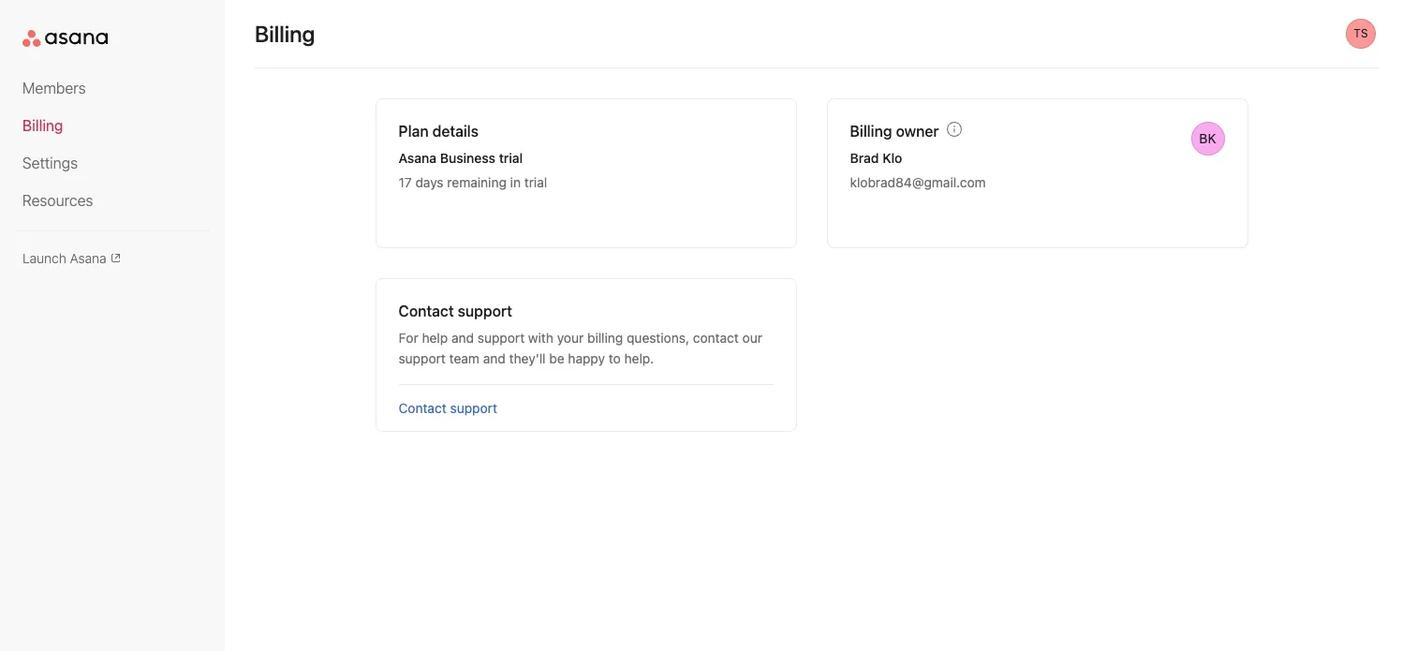 Task type: describe. For each thing, give the bounding box(es) containing it.
your
[[557, 330, 584, 346]]

be
[[549, 350, 565, 366]]

billing owner
[[850, 123, 939, 140]]

17
[[399, 174, 412, 190]]

to
[[609, 350, 621, 366]]

days
[[415, 174, 444, 190]]

they'll
[[509, 350, 546, 366]]

ts
[[1354, 26, 1368, 40]]

billing link
[[22, 114, 202, 137]]

with
[[528, 330, 554, 346]]

1 contact support from the top
[[399, 303, 512, 319]]

support up team
[[458, 303, 512, 319]]

1 contact from the top
[[399, 303, 454, 319]]

brad
[[850, 150, 879, 166]]

1 vertical spatial and
[[483, 350, 506, 366]]

help
[[422, 330, 448, 346]]

settings
[[22, 155, 78, 171]]

launch
[[22, 250, 66, 266]]

contact
[[693, 330, 739, 346]]

questions,
[[627, 330, 690, 346]]

launch asana link
[[22, 250, 202, 266]]

for
[[399, 330, 418, 346]]

support up they'll
[[478, 330, 525, 346]]

in
[[510, 174, 521, 190]]

billing
[[587, 330, 623, 346]]

owner
[[896, 123, 939, 140]]

resources
[[22, 192, 93, 209]]

happy
[[568, 350, 605, 366]]

help.
[[624, 350, 654, 366]]

asana inside asana business trial 17 days remaining in trial
[[399, 150, 437, 166]]

0 horizontal spatial trial
[[499, 150, 523, 166]]

details
[[432, 123, 479, 140]]

plan
[[399, 123, 429, 140]]

resources link
[[22, 189, 202, 212]]

members
[[22, 80, 86, 96]]

brad klo klobrad84@gmail.com
[[850, 150, 986, 190]]

remaining
[[447, 174, 507, 190]]

business
[[440, 150, 496, 166]]

our
[[743, 330, 763, 346]]

2 contact from the top
[[399, 400, 447, 416]]

bk
[[1200, 130, 1217, 146]]

1 horizontal spatial trial
[[524, 174, 547, 190]]

for help and support with your billing questions, contact our support team and they'll be happy to help.
[[399, 330, 763, 366]]



Task type: locate. For each thing, give the bounding box(es) containing it.
contact support button
[[399, 400, 497, 416]]

trial right in
[[524, 174, 547, 190]]

contact support down team
[[399, 400, 497, 416]]

asana
[[399, 150, 437, 166], [70, 250, 107, 266]]

members link
[[22, 77, 202, 99]]

contact up help
[[399, 303, 454, 319]]

asana right launch on the top of page
[[70, 250, 107, 266]]

and right team
[[483, 350, 506, 366]]

billing
[[255, 21, 315, 47], [22, 117, 63, 134], [850, 123, 892, 140]]

1 horizontal spatial asana
[[399, 150, 437, 166]]

team
[[449, 350, 480, 366]]

0 vertical spatial asana
[[399, 150, 437, 166]]

trial up in
[[499, 150, 523, 166]]

1 vertical spatial contact
[[399, 400, 447, 416]]

0 vertical spatial trial
[[499, 150, 523, 166]]

contact down help
[[399, 400, 447, 416]]

1 vertical spatial asana
[[70, 250, 107, 266]]

1 vertical spatial contact support
[[399, 400, 497, 416]]

and up team
[[452, 330, 474, 346]]

0 horizontal spatial billing
[[22, 117, 63, 134]]

klo
[[883, 150, 903, 166]]

2 horizontal spatial billing
[[850, 123, 892, 140]]

0 vertical spatial and
[[452, 330, 474, 346]]

and
[[452, 330, 474, 346], [483, 350, 506, 366]]

billing inside billing link
[[22, 117, 63, 134]]

1 vertical spatial trial
[[524, 174, 547, 190]]

1 horizontal spatial billing
[[255, 21, 315, 47]]

contact support up help
[[399, 303, 512, 319]]

asana business trial 17 days remaining in trial
[[399, 150, 547, 190]]

2 contact support from the top
[[399, 400, 497, 416]]

0 horizontal spatial and
[[452, 330, 474, 346]]

contact support
[[399, 303, 512, 319], [399, 400, 497, 416]]

support
[[458, 303, 512, 319], [478, 330, 525, 346], [399, 350, 446, 366], [450, 400, 497, 416]]

asana down plan
[[399, 150, 437, 166]]

launch asana
[[22, 250, 107, 266]]

0 horizontal spatial asana
[[70, 250, 107, 266]]

plan details
[[399, 123, 479, 140]]

settings link
[[22, 152, 202, 174]]

trial
[[499, 150, 523, 166], [524, 174, 547, 190]]

1 horizontal spatial and
[[483, 350, 506, 366]]

support down team
[[450, 400, 497, 416]]

klobrad84@gmail.com
[[850, 174, 986, 190]]

0 vertical spatial contact support
[[399, 303, 512, 319]]

0 vertical spatial contact
[[399, 303, 454, 319]]

support down help
[[399, 350, 446, 366]]

contact
[[399, 303, 454, 319], [399, 400, 447, 416]]



Task type: vqa. For each thing, say whether or not it's contained in the screenshot.
left 25
no



